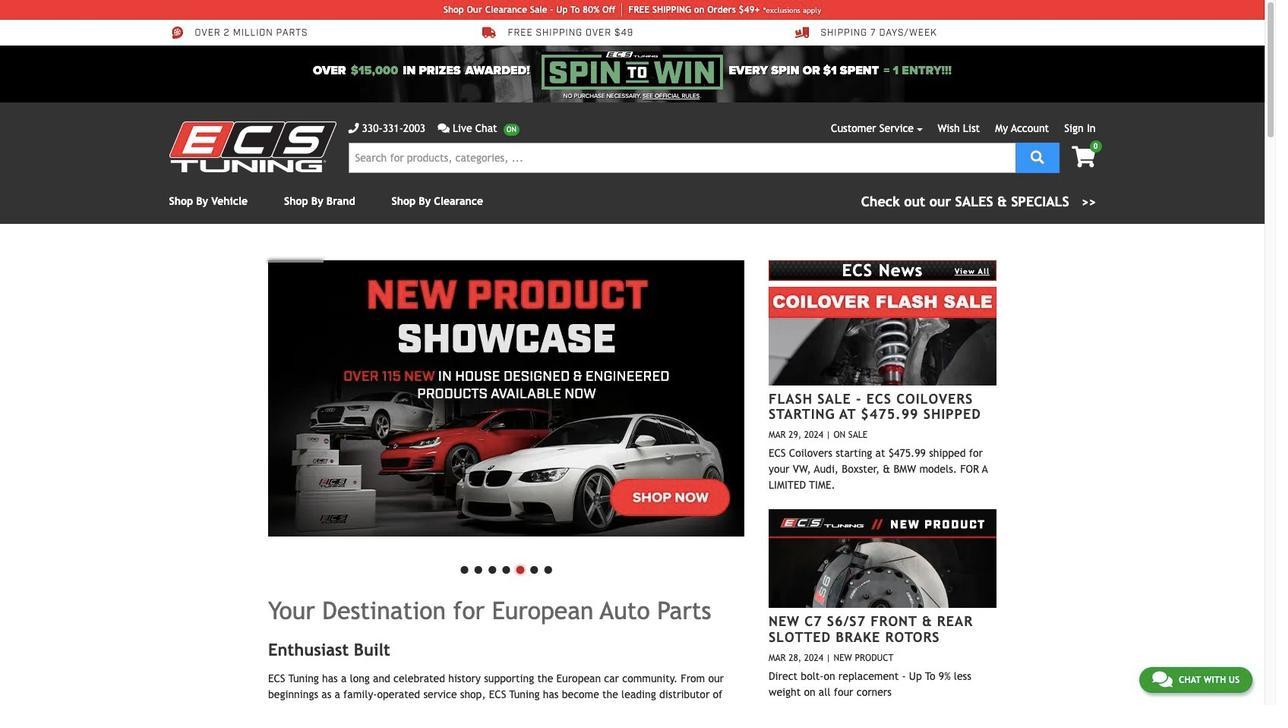 Task type: describe. For each thing, give the bounding box(es) containing it.
generic - monthly recap image
[[268, 261, 745, 537]]

ecs tuning image
[[169, 122, 336, 172]]

flash sale - ecs coilovers starting at $475.99 shipped image
[[769, 287, 997, 386]]

phone image
[[348, 123, 359, 134]]

shopping cart image
[[1072, 147, 1096, 168]]

1 horizontal spatial comments image
[[1153, 671, 1173, 689]]

0 horizontal spatial comments image
[[438, 123, 450, 134]]



Task type: locate. For each thing, give the bounding box(es) containing it.
new c7 s6/s7 front & rear slotted brake rotors image
[[769, 510, 997, 609]]

search image
[[1031, 150, 1045, 164]]

Search text field
[[348, 143, 1016, 173]]

comments image
[[438, 123, 450, 134], [1153, 671, 1173, 689]]

0 vertical spatial comments image
[[438, 123, 450, 134]]

1 vertical spatial comments image
[[1153, 671, 1173, 689]]

ecs tuning 'spin to win' contest logo image
[[542, 52, 723, 90]]



Task type: vqa. For each thing, say whether or not it's contained in the screenshot.
| related to Season
no



